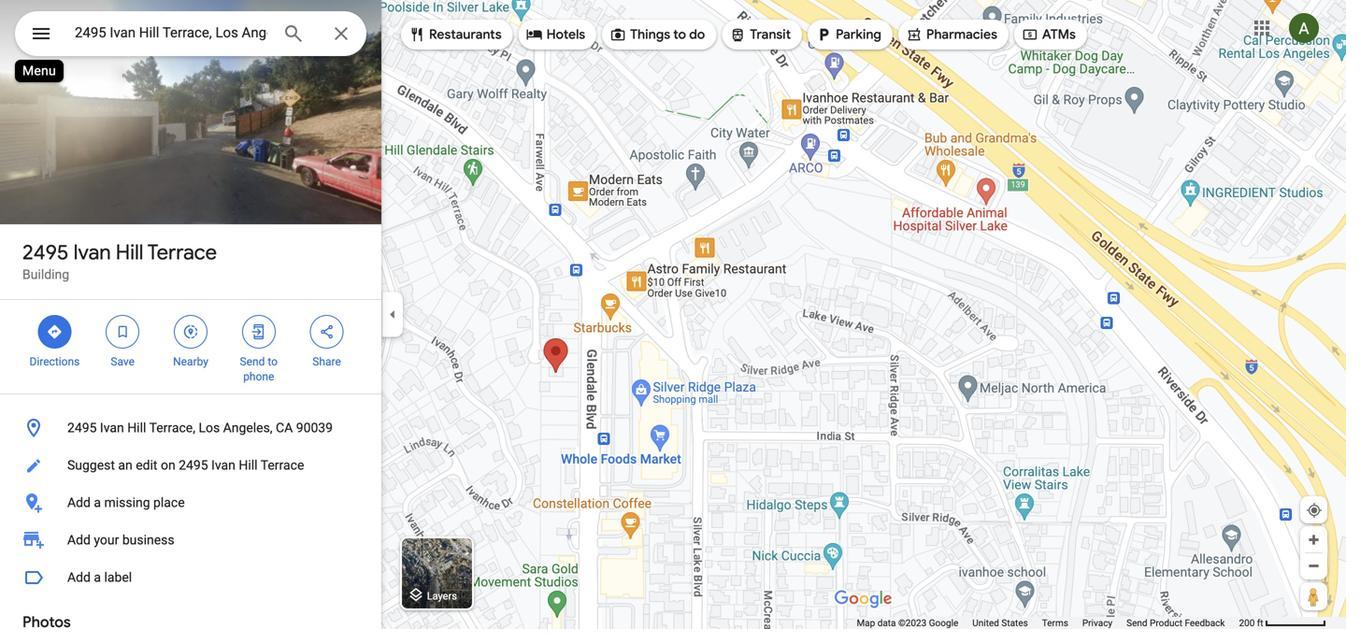 Task type: vqa. For each thing, say whether or not it's contained in the screenshot.


Task type: locate. For each thing, give the bounding box(es) containing it.
0 vertical spatial add
[[67, 495, 91, 511]]

zoom out image
[[1307, 559, 1321, 573]]

None field
[[75, 22, 267, 44]]

90039
[[296, 420, 333, 436]]

0 vertical spatial ivan
[[73, 239, 111, 266]]

2495 ivan hill terrace, los angeles, ca 90039
[[67, 420, 333, 436]]

1 vertical spatial to
[[268, 355, 278, 368]]

1 a from the top
[[94, 495, 101, 511]]

1 horizontal spatial to
[[673, 26, 686, 43]]

atms
[[1042, 26, 1076, 43]]

1 vertical spatial ivan
[[100, 420, 124, 436]]

 hotels
[[526, 24, 585, 45]]

a inside "add a label" button
[[94, 570, 101, 585]]

 button
[[15, 11, 67, 60]]

hill inside 'button'
[[127, 420, 146, 436]]

business
[[122, 532, 174, 548]]

0 vertical spatial a
[[94, 495, 101, 511]]

3 add from the top
[[67, 570, 91, 585]]

terrace up 
[[147, 239, 217, 266]]

send product feedback
[[1127, 618, 1225, 629]]

1 add from the top
[[67, 495, 91, 511]]

2495 right on
[[179, 458, 208, 473]]

1 vertical spatial a
[[94, 570, 101, 585]]

1 horizontal spatial terrace
[[261, 458, 304, 473]]

send to phone
[[240, 355, 278, 383]]

200 ft
[[1239, 618, 1264, 629]]

nearby
[[173, 355, 208, 368]]

hill for terrace,
[[127, 420, 146, 436]]

send up phone
[[240, 355, 265, 368]]

product
[[1150, 618, 1183, 629]]

terrace down ca
[[261, 458, 304, 473]]


[[250, 322, 267, 342]]

suggest an edit on 2495 ivan hill terrace
[[67, 458, 304, 473]]

pharmacies
[[927, 26, 998, 43]]

1 vertical spatial terrace
[[261, 458, 304, 473]]

send
[[240, 355, 265, 368], [1127, 618, 1148, 629]]

hill down "angeles,"
[[239, 458, 258, 473]]

 transit
[[730, 24, 791, 45]]

add for add a label
[[67, 570, 91, 585]]

0 horizontal spatial terrace
[[147, 239, 217, 266]]

hill inside 2495 ivan hill terrace building
[[116, 239, 143, 266]]

map
[[857, 618, 875, 629]]

footer containing map data ©2023 google
[[857, 617, 1239, 629]]

footer
[[857, 617, 1239, 629]]

add a label button
[[0, 559, 381, 597]]

parking
[[836, 26, 882, 43]]

2495 up building
[[22, 239, 69, 266]]

0 vertical spatial terrace
[[147, 239, 217, 266]]

0 vertical spatial send
[[240, 355, 265, 368]]

ivan inside 'button'
[[100, 420, 124, 436]]

send inside button
[[1127, 618, 1148, 629]]


[[318, 322, 335, 342]]

2 vertical spatial 2495
[[179, 458, 208, 473]]

transit
[[750, 26, 791, 43]]

add a missing place
[[67, 495, 185, 511]]

add your business link
[[0, 522, 381, 559]]

add left your
[[67, 532, 91, 548]]

1 vertical spatial 2495
[[67, 420, 97, 436]]

add down suggest
[[67, 495, 91, 511]]

1 vertical spatial hill
[[127, 420, 146, 436]]

a left missing
[[94, 495, 101, 511]]

0 horizontal spatial send
[[240, 355, 265, 368]]

ft
[[1257, 618, 1264, 629]]

2495 inside button
[[179, 458, 208, 473]]

hill left terrace,
[[127, 420, 146, 436]]

1 vertical spatial add
[[67, 532, 91, 548]]

0 vertical spatial 2495
[[22, 239, 69, 266]]

1 horizontal spatial send
[[1127, 618, 1148, 629]]

to up phone
[[268, 355, 278, 368]]

0 horizontal spatial to
[[268, 355, 278, 368]]

united states
[[973, 618, 1028, 629]]

add left label
[[67, 570, 91, 585]]

terrace,
[[149, 420, 195, 436]]

building
[[22, 267, 69, 282]]

2495
[[22, 239, 69, 266], [67, 420, 97, 436], [179, 458, 208, 473]]

a
[[94, 495, 101, 511], [94, 570, 101, 585]]

2495 inside 'button'
[[67, 420, 97, 436]]

2495 up suggest
[[67, 420, 97, 436]]

2 add from the top
[[67, 532, 91, 548]]

2495 inside 2495 ivan hill terrace building
[[22, 239, 69, 266]]

 pharmacies
[[906, 24, 998, 45]]

hill up 
[[116, 239, 143, 266]]

0 vertical spatial hill
[[116, 239, 143, 266]]

send for send product feedback
[[1127, 618, 1148, 629]]

phone
[[243, 370, 274, 383]]

zoom in image
[[1307, 533, 1321, 547]]

add
[[67, 495, 91, 511], [67, 532, 91, 548], [67, 570, 91, 585]]

a left label
[[94, 570, 101, 585]]

2 vertical spatial hill
[[239, 458, 258, 473]]

add your business
[[67, 532, 174, 548]]

a inside the add a missing place button
[[94, 495, 101, 511]]

hotels
[[547, 26, 585, 43]]

privacy button
[[1083, 617, 1113, 629]]

0 vertical spatial to
[[673, 26, 686, 43]]

terrace
[[147, 239, 217, 266], [261, 458, 304, 473]]

add a label
[[67, 570, 132, 585]]


[[46, 322, 63, 342]]

map data ©2023 google
[[857, 618, 959, 629]]

send for send to phone
[[240, 355, 265, 368]]

share
[[313, 355, 341, 368]]

send left product in the right of the page
[[1127, 618, 1148, 629]]

to
[[673, 26, 686, 43], [268, 355, 278, 368]]

hill
[[116, 239, 143, 266], [127, 420, 146, 436], [239, 458, 258, 473]]

ivan for terrace
[[73, 239, 111, 266]]

terms
[[1042, 618, 1069, 629]]

missing
[[104, 495, 150, 511]]

to inside the  things to do
[[673, 26, 686, 43]]

restaurants
[[429, 26, 502, 43]]

ca
[[276, 420, 293, 436]]

send inside send to phone
[[240, 355, 265, 368]]

add for add a missing place
[[67, 495, 91, 511]]

your
[[94, 532, 119, 548]]

footer inside the google maps element
[[857, 617, 1239, 629]]

do
[[689, 26, 705, 43]]

to left do
[[673, 26, 686, 43]]

send product feedback button
[[1127, 617, 1225, 629]]

2 a from the top
[[94, 570, 101, 585]]

united states button
[[973, 617, 1028, 629]]


[[114, 322, 131, 342]]

ivan
[[73, 239, 111, 266], [100, 420, 124, 436], [211, 458, 236, 473]]

terrace inside 2495 ivan hill terrace building
[[147, 239, 217, 266]]

2 vertical spatial ivan
[[211, 458, 236, 473]]

ivan inside 2495 ivan hill terrace building
[[73, 239, 111, 266]]

collapse side panel image
[[382, 304, 403, 325]]

2 vertical spatial add
[[67, 570, 91, 585]]

things
[[630, 26, 670, 43]]

1 vertical spatial send
[[1127, 618, 1148, 629]]

actions for 2495 ivan hill terrace region
[[0, 300, 381, 394]]


[[730, 24, 746, 45]]



Task type: describe. For each thing, give the bounding box(es) containing it.
layers
[[427, 590, 457, 602]]


[[815, 24, 832, 45]]

200 ft button
[[1239, 618, 1327, 629]]

 parking
[[815, 24, 882, 45]]

feedback
[[1185, 618, 1225, 629]]

google account: angela cha  
(angela.cha@adept.ai) image
[[1289, 13, 1319, 43]]


[[526, 24, 543, 45]]


[[1022, 24, 1039, 45]]

2495 Ivan Hill Terrace, Los Angeles, CA 90039 field
[[15, 11, 367, 56]]

on
[[161, 458, 175, 473]]

ivan for terrace,
[[100, 420, 124, 436]]

none field inside 2495 ivan hill terrace, los angeles, ca 90039 field
[[75, 22, 267, 44]]

google
[[929, 618, 959, 629]]

ivan inside button
[[211, 458, 236, 473]]

show street view coverage image
[[1301, 583, 1328, 611]]


[[182, 322, 199, 342]]

hill for terrace
[[116, 239, 143, 266]]

to inside send to phone
[[268, 355, 278, 368]]

data
[[878, 618, 896, 629]]

show your location image
[[1306, 502, 1323, 519]]

suggest
[[67, 458, 115, 473]]

add for add your business
[[67, 532, 91, 548]]

google maps element
[[0, 0, 1346, 629]]

 things to do
[[610, 24, 705, 45]]

save
[[111, 355, 135, 368]]


[[409, 24, 425, 45]]

2495 ivan hill terrace building
[[22, 239, 217, 282]]

©2023
[[898, 618, 927, 629]]

terms button
[[1042, 617, 1069, 629]]

label
[[104, 570, 132, 585]]

a for missing
[[94, 495, 101, 511]]

 atms
[[1022, 24, 1076, 45]]

a for label
[[94, 570, 101, 585]]

states
[[1002, 618, 1028, 629]]

 search field
[[15, 11, 367, 60]]


[[610, 24, 627, 45]]

2495 for terrace
[[22, 239, 69, 266]]


[[30, 20, 52, 47]]

privacy
[[1083, 618, 1113, 629]]

 restaurants
[[409, 24, 502, 45]]

add a missing place button
[[0, 484, 381, 522]]

united
[[973, 618, 999, 629]]

2495 ivan hill terrace main content
[[0, 0, 381, 629]]

hill inside button
[[239, 458, 258, 473]]

place
[[153, 495, 185, 511]]

edit
[[136, 458, 158, 473]]

angeles,
[[223, 420, 273, 436]]

2495 for terrace,
[[67, 420, 97, 436]]

200
[[1239, 618, 1255, 629]]

an
[[118, 458, 133, 473]]

terrace inside button
[[261, 458, 304, 473]]

suggest an edit on 2495 ivan hill terrace button
[[0, 447, 381, 484]]

directions
[[29, 355, 80, 368]]


[[906, 24, 923, 45]]

los
[[199, 420, 220, 436]]

2495 ivan hill terrace, los angeles, ca 90039 button
[[0, 410, 381, 447]]



